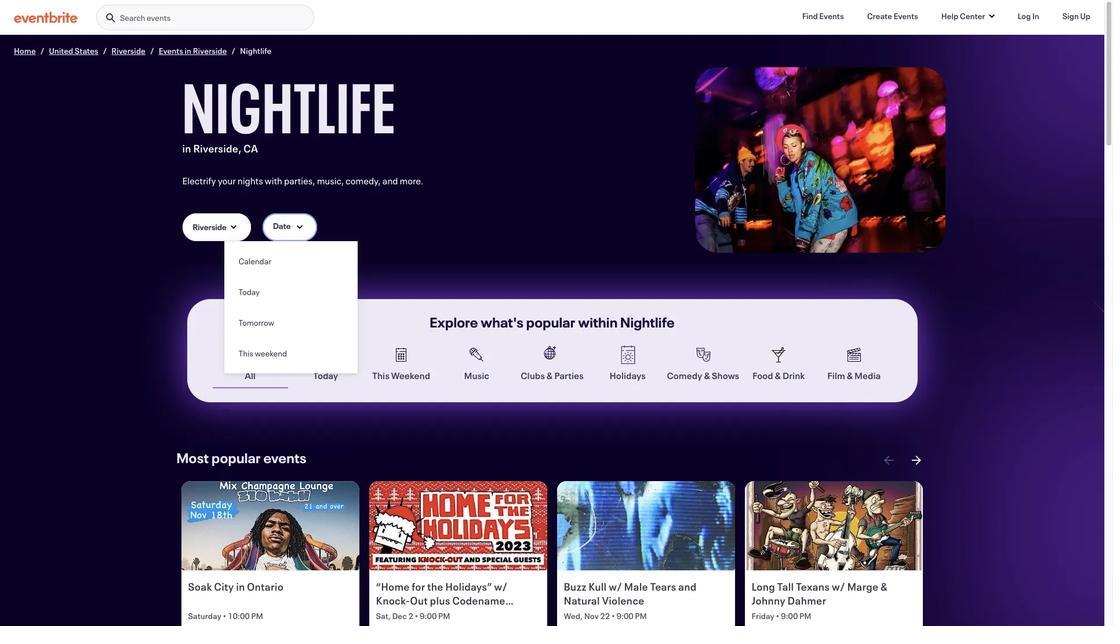 Task type: describe. For each thing, give the bounding box(es) containing it.
up
[[1081, 10, 1091, 21]]

0 horizontal spatial and
[[383, 175, 398, 187]]

help center
[[942, 10, 985, 21]]

calendar
[[239, 256, 271, 267]]

nightlife in riverside, ca image
[[695, 67, 945, 253]]

search
[[120, 12, 145, 23]]

clubs
[[521, 369, 545, 382]]

within
[[578, 313, 618, 332]]

w/ inside buzz kull w/ male tears and natural violence wed, nov 22 •  9:00 pm
[[609, 580, 622, 594]]

w/ inside "home for the holidays" w/ knock-out plus codename rocky/b foundation
[[494, 580, 508, 594]]

22
[[600, 611, 610, 622]]

for
[[412, 580, 425, 594]]

soak
[[188, 580, 212, 594]]

0 vertical spatial in
[[185, 45, 191, 56]]

• inside buzz kull w/ male tears and natural violence wed, nov 22 •  9:00 pm
[[612, 611, 615, 622]]

electrify
[[182, 175, 216, 187]]

1 / from the left
[[40, 45, 44, 56]]

violence
[[602, 594, 645, 608]]

all
[[245, 369, 256, 382]]

riverside,
[[193, 141, 242, 155]]

events in riverside link
[[159, 45, 227, 56]]

long tall texans w/ marge & johnny dahmer link
[[752, 580, 919, 608]]

long tall texans w/ marge & johnny dahmer friday • 9:00 pm
[[752, 580, 888, 622]]

more.
[[400, 175, 424, 187]]

riverside inside button
[[193, 222, 227, 233]]

comedy & shows
[[667, 369, 739, 382]]

pm inside buzz kull w/ male tears and natural violence wed, nov 22 •  9:00 pm
[[635, 611, 647, 622]]

this for this weekend
[[239, 348, 253, 359]]

shows
[[712, 369, 739, 382]]

log in link
[[1009, 5, 1049, 28]]

10:00
[[228, 611, 250, 622]]

1 vertical spatial nightlife
[[182, 60, 396, 152]]

sign
[[1063, 10, 1079, 21]]

johnny
[[752, 594, 786, 608]]

saturday
[[188, 611, 221, 622]]

date button
[[263, 213, 317, 241]]

riverside down search events button
[[193, 45, 227, 56]]

• inside long tall texans w/ marge & johnny dahmer friday • 9:00 pm
[[776, 611, 780, 622]]

calendar button
[[225, 246, 358, 277]]

ca
[[244, 141, 258, 155]]

2 / from the left
[[103, 45, 107, 56]]

tall
[[777, 580, 794, 594]]

and inside buzz kull w/ male tears and natural violence wed, nov 22 •  9:00 pm
[[678, 580, 697, 594]]

most popular events
[[177, 449, 307, 467]]

film & media
[[828, 369, 881, 382]]

male
[[624, 580, 648, 594]]

soak city in ontario link
[[188, 580, 355, 608]]

buzz kull w/ male tears and natural violence wed, nov 22 •  9:00 pm
[[564, 580, 697, 622]]

electrify your nights with parties, music, comedy, and more.
[[182, 175, 424, 187]]

the
[[427, 580, 443, 594]]

your
[[218, 175, 236, 187]]

friday
[[752, 611, 775, 622]]

explore
[[430, 313, 478, 332]]

create
[[867, 10, 892, 21]]

eventbrite image
[[14, 12, 78, 23]]

home link
[[14, 45, 36, 56]]

9:00 inside buzz kull w/ male tears and natural violence wed, nov 22 •  9:00 pm
[[617, 611, 634, 622]]

tomorrow button
[[225, 307, 358, 338]]

create events
[[867, 10, 918, 21]]

home / united states / riverside / events in riverside / nightlife
[[14, 45, 272, 56]]

united states link
[[49, 45, 98, 56]]

nov
[[584, 611, 599, 622]]

film
[[828, 369, 845, 382]]

events for find events
[[820, 10, 844, 21]]

holidays"
[[445, 580, 492, 594]]

long
[[752, 580, 775, 594]]

city
[[214, 580, 234, 594]]

riverside button
[[182, 213, 251, 241]]

this weekend button
[[225, 338, 358, 369]]

states
[[75, 45, 98, 56]]

3 / from the left
[[150, 45, 154, 56]]

dec
[[392, 611, 407, 622]]

"home for the holidays" w/ knock-out plus codename rocky/b foundation link
[[376, 580, 543, 622]]

united
[[49, 45, 73, 56]]

in inside soak city in ontario link
[[236, 580, 245, 594]]

saturday • 10:00 pm
[[188, 611, 263, 622]]

log in
[[1018, 10, 1040, 21]]

"home
[[376, 580, 410, 594]]

date
[[273, 220, 291, 231]]

help
[[942, 10, 959, 21]]

2
[[408, 611, 413, 622]]

weekend
[[391, 369, 430, 382]]

sign up link
[[1053, 5, 1100, 28]]

clubs & parties
[[521, 369, 584, 382]]

in
[[1033, 10, 1040, 21]]

what's
[[481, 313, 524, 332]]

most
[[177, 449, 209, 467]]

arrow left chunky_svg image
[[882, 453, 896, 467]]

"home for the holidays" w/ knock-out plus codename rocky/b foundation primary image image
[[369, 481, 548, 571]]

events for create events
[[894, 10, 918, 21]]

marge
[[847, 580, 879, 594]]

& for comedy
[[704, 369, 710, 382]]

sat,
[[376, 611, 391, 622]]

1 horizontal spatial popular
[[526, 313, 576, 332]]

log
[[1018, 10, 1031, 21]]

menu containing calendar
[[225, 246, 358, 369]]



Task type: vqa. For each thing, say whether or not it's contained in the screenshot.
Most Popular Events
yes



Task type: locate. For each thing, give the bounding box(es) containing it.
1 horizontal spatial and
[[678, 580, 697, 594]]

events inside button
[[147, 12, 171, 23]]

today down "calendar"
[[239, 286, 260, 297]]

find
[[802, 10, 818, 21]]

1 horizontal spatial this
[[372, 369, 390, 382]]

1 horizontal spatial w/
[[609, 580, 622, 594]]

& for clubs
[[547, 369, 553, 382]]

& right clubs at left bottom
[[547, 369, 553, 382]]

2 horizontal spatial w/
[[832, 580, 845, 594]]

0 horizontal spatial this
[[239, 348, 253, 359]]

music,
[[317, 175, 344, 187]]

1 vertical spatial in
[[182, 141, 191, 155]]

comedy
[[667, 369, 703, 382]]

holidays
[[610, 369, 646, 382]]

this weekend
[[239, 348, 287, 359]]

comedy,
[[346, 175, 381, 187]]

riverside down electrify in the left top of the page
[[193, 222, 227, 233]]

0 vertical spatial nightlife
[[240, 45, 272, 56]]

•
[[223, 611, 226, 622], [415, 611, 418, 622], [612, 611, 615, 622], [776, 611, 780, 622]]

this weekend
[[372, 369, 430, 382]]

1 vertical spatial this
[[372, 369, 390, 382]]

4 / from the left
[[232, 45, 235, 56]]

kull
[[589, 580, 607, 594]]

food & drink
[[753, 369, 805, 382]]

0 vertical spatial this
[[239, 348, 253, 359]]

1 horizontal spatial events
[[820, 10, 844, 21]]

rocky/b
[[376, 608, 417, 622]]

/
[[40, 45, 44, 56], [103, 45, 107, 56], [150, 45, 154, 56], [232, 45, 235, 56]]

long tall texans w/ marge & johnny dahmer primary image image
[[745, 481, 923, 571]]

0 horizontal spatial w/
[[494, 580, 508, 594]]

explore what's popular within nightlife
[[430, 313, 675, 332]]

2 • from the left
[[415, 611, 418, 622]]

3 • from the left
[[612, 611, 615, 622]]

& right food
[[775, 369, 781, 382]]

pm down dahmer
[[800, 611, 811, 622]]

/ right events in riverside link
[[232, 45, 235, 56]]

pm down buzz kull w/ male tears and natural violence link
[[635, 611, 647, 622]]

wed,
[[564, 611, 583, 622]]

parties
[[554, 369, 584, 382]]

parties,
[[284, 175, 315, 187]]

0 horizontal spatial popular
[[212, 449, 261, 467]]

& inside long tall texans w/ marge & johnny dahmer friday • 9:00 pm
[[881, 580, 888, 594]]

0 vertical spatial and
[[383, 175, 398, 187]]

2 vertical spatial in
[[236, 580, 245, 594]]

search events
[[120, 12, 171, 23]]

2 w/ from the left
[[609, 580, 622, 594]]

today down this weekend button
[[313, 369, 338, 382]]

music
[[464, 369, 489, 382]]

/ right "states"
[[103, 45, 107, 56]]

codename
[[452, 594, 505, 608]]

this left weekend
[[372, 369, 390, 382]]

events inside "link"
[[820, 10, 844, 21]]

natural
[[564, 594, 600, 608]]

4 • from the left
[[776, 611, 780, 622]]

0 horizontal spatial 9:00
[[420, 611, 437, 622]]

in right city
[[236, 580, 245, 594]]

• right friday
[[776, 611, 780, 622]]

0 vertical spatial popular
[[526, 313, 576, 332]]

1 vertical spatial and
[[678, 580, 697, 594]]

popular
[[526, 313, 576, 332], [212, 449, 261, 467]]

w/ inside long tall texans w/ marge & johnny dahmer friday • 9:00 pm
[[832, 580, 845, 594]]

in left riverside,
[[182, 141, 191, 155]]

w/ right the holidays"
[[494, 580, 508, 594]]

& for film
[[847, 369, 853, 382]]

sat, dec 2 •  9:00 pm
[[376, 611, 450, 622]]

in
[[185, 45, 191, 56], [182, 141, 191, 155], [236, 580, 245, 594]]

soak city in ontario primary image image
[[181, 481, 360, 571]]

nightlife
[[240, 45, 272, 56], [182, 60, 396, 152], [620, 313, 675, 332]]

find events
[[802, 10, 844, 21]]

weekend
[[255, 348, 287, 359]]

0 vertical spatial today
[[239, 286, 260, 297]]

in down search events button
[[185, 45, 191, 56]]

most popular events link
[[177, 449, 307, 467]]

buzz kull w/ male tears and natural violence primary image image
[[557, 481, 735, 571]]

2 9:00 from the left
[[617, 611, 634, 622]]

home
[[14, 45, 36, 56]]

w/ left marge
[[832, 580, 845, 594]]

create events link
[[858, 5, 928, 28]]

9:00 down dahmer
[[781, 611, 798, 622]]

buzz
[[564, 580, 587, 594]]

& for food
[[775, 369, 781, 382]]

center
[[960, 10, 985, 21]]

& right the film
[[847, 369, 853, 382]]

find events link
[[793, 5, 853, 28]]

1 pm from the left
[[251, 611, 263, 622]]

& right marge
[[881, 580, 888, 594]]

0 horizontal spatial events
[[159, 45, 183, 56]]

"home for the holidays" w/ knock-out plus codename rocky/b foundation
[[376, 580, 508, 622]]

2 horizontal spatial events
[[894, 10, 918, 21]]

0 horizontal spatial today
[[239, 286, 260, 297]]

events
[[820, 10, 844, 21], [894, 10, 918, 21], [159, 45, 183, 56]]

soak city in ontario
[[188, 580, 284, 594]]

• left 10:00
[[223, 611, 226, 622]]

events right create
[[894, 10, 918, 21]]

• right 22
[[612, 611, 615, 622]]

1 horizontal spatial events
[[264, 449, 307, 467]]

/ right home link
[[40, 45, 44, 56]]

9:00 right 2
[[420, 611, 437, 622]]

4 pm from the left
[[800, 611, 811, 622]]

today inside button
[[239, 286, 260, 297]]

media
[[855, 369, 881, 382]]

3 pm from the left
[[635, 611, 647, 622]]

texans
[[796, 580, 830, 594]]

buzz kull w/ male tears and natural violence link
[[564, 580, 731, 608]]

food
[[753, 369, 773, 382]]

2 vertical spatial nightlife
[[620, 313, 675, 332]]

popular left within
[[526, 313, 576, 332]]

tomorrow
[[239, 317, 274, 328]]

arrow right chunky_svg image
[[909, 453, 923, 467]]

1 vertical spatial events
[[264, 449, 307, 467]]

9:00 down violence
[[617, 611, 634, 622]]

1 vertical spatial popular
[[212, 449, 261, 467]]

in riverside, ca
[[182, 141, 258, 155]]

0 vertical spatial events
[[147, 12, 171, 23]]

pm inside long tall texans w/ marge & johnny dahmer friday • 9:00 pm
[[800, 611, 811, 622]]

1 w/ from the left
[[494, 580, 508, 594]]

2 horizontal spatial 9:00
[[781, 611, 798, 622]]

1 horizontal spatial today
[[313, 369, 338, 382]]

events right the find
[[820, 10, 844, 21]]

pm down plus
[[438, 611, 450, 622]]

sign up
[[1063, 10, 1091, 21]]

today
[[239, 286, 260, 297], [313, 369, 338, 382]]

2 pm from the left
[[438, 611, 450, 622]]

w/ right kull
[[609, 580, 622, 594]]

today button
[[225, 277, 358, 307]]

• right 2
[[415, 611, 418, 622]]

and left more.
[[383, 175, 398, 187]]

9:00 inside long tall texans w/ marge & johnny dahmer friday • 9:00 pm
[[781, 611, 798, 622]]

events down search events
[[159, 45, 183, 56]]

menu
[[225, 246, 358, 369]]

nights
[[238, 175, 263, 187]]

tears
[[650, 580, 676, 594]]

dahmer
[[788, 594, 826, 608]]

& left shows
[[704, 369, 710, 382]]

plus
[[430, 594, 450, 608]]

pm right 10:00
[[251, 611, 263, 622]]

this inside button
[[239, 348, 253, 359]]

1 horizontal spatial 9:00
[[617, 611, 634, 622]]

riverside down search
[[111, 45, 146, 56]]

this for this weekend
[[372, 369, 390, 382]]

riverside
[[111, 45, 146, 56], [193, 45, 227, 56], [193, 222, 227, 233]]

pm
[[251, 611, 263, 622], [438, 611, 450, 622], [635, 611, 647, 622], [800, 611, 811, 622]]

1 vertical spatial today
[[313, 369, 338, 382]]

riverside link
[[111, 45, 146, 56]]

with
[[265, 175, 282, 187]]

3 9:00 from the left
[[781, 611, 798, 622]]

popular right most
[[212, 449, 261, 467]]

this up all
[[239, 348, 253, 359]]

1 • from the left
[[223, 611, 226, 622]]

and right tears
[[678, 580, 697, 594]]

1 9:00 from the left
[[420, 611, 437, 622]]

/ right riverside link
[[150, 45, 154, 56]]

3 w/ from the left
[[832, 580, 845, 594]]

0 horizontal spatial events
[[147, 12, 171, 23]]

out
[[410, 594, 428, 608]]

this
[[239, 348, 253, 359], [372, 369, 390, 382]]



